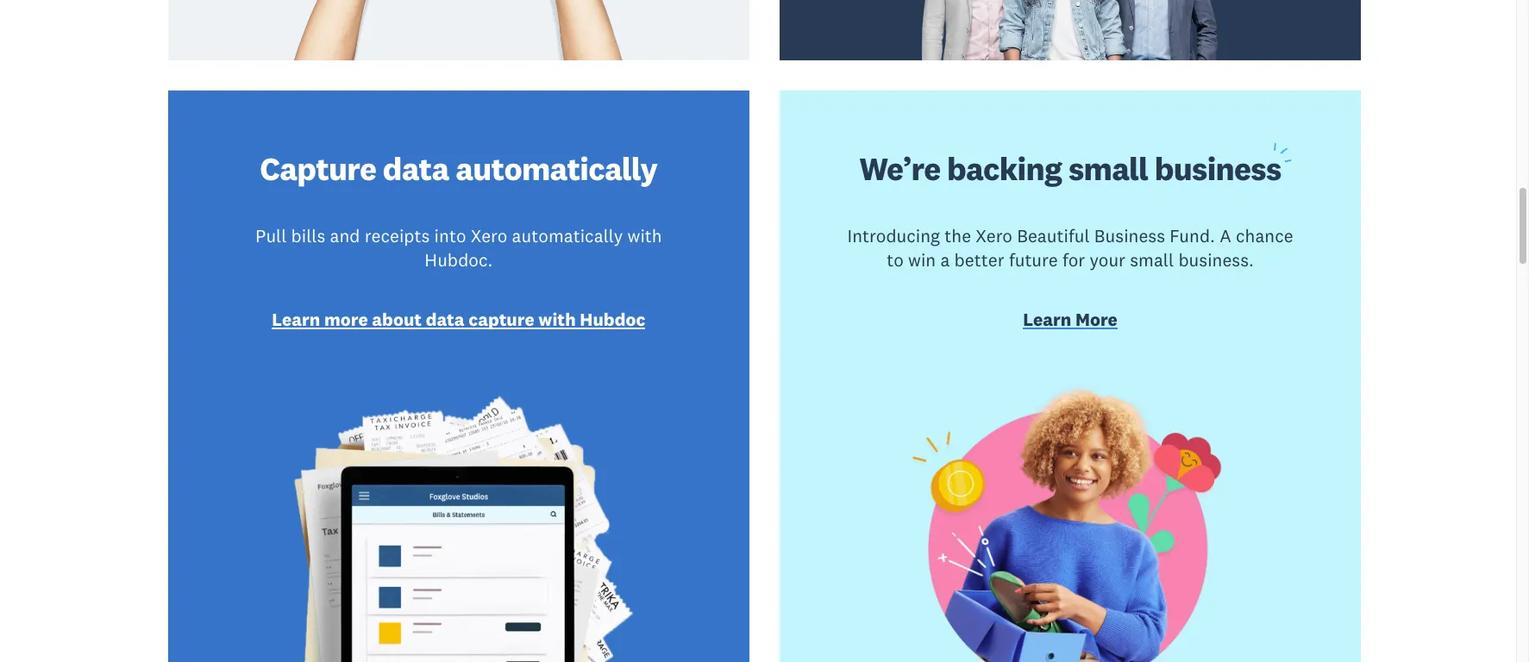 Task type: describe. For each thing, give the bounding box(es) containing it.
better
[[954, 248, 1004, 271]]

pull
[[255, 225, 287, 248]]

more
[[1075, 308, 1118, 331]]

xero inside introducing the xero beautiful business fund. a chance to win a better future for your small business.
[[976, 225, 1012, 248]]

learn for data
[[272, 308, 320, 331]]

your
[[1090, 248, 1126, 271]]

a
[[1220, 225, 1231, 248]]

learn more about data capture with hubdoc
[[272, 308, 646, 331]]

learn for backing
[[1023, 308, 1071, 331]]

0 vertical spatial data
[[383, 149, 449, 189]]

accountants and bookkeepers standing next to each other image
[[902, 0, 1239, 60]]

introducing the xero beautiful business fund. a chance to win a better future for your small business.
[[847, 225, 1293, 271]]

business
[[1094, 225, 1165, 248]]

the
[[945, 225, 971, 248]]

small inside introducing the xero beautiful business fund. a chance to win a better future for your small business.
[[1130, 248, 1174, 271]]

bills
[[291, 225, 325, 248]]

into
[[434, 225, 466, 248]]

a retail store owner holds a shoe box and smiles at the camera image
[[902, 374, 1239, 662]]

for
[[1062, 248, 1085, 271]]

automatically inside pull bills and receipts into xero automatically with hubdoc.
[[512, 225, 623, 248]]

hubdoc.
[[425, 248, 493, 271]]

0 vertical spatial small
[[1069, 149, 1148, 189]]

capture data automatically
[[260, 149, 658, 189]]

business.
[[1178, 248, 1254, 271]]

capture
[[469, 308, 534, 331]]

win
[[908, 248, 936, 271]]

business
[[1155, 149, 1281, 189]]

0 vertical spatial automatically
[[456, 149, 658, 189]]

future
[[1009, 248, 1058, 271]]

learn more link
[[1023, 308, 1118, 335]]

learn more
[[1023, 308, 1118, 331]]

a
[[940, 248, 950, 271]]



Task type: locate. For each thing, give the bounding box(es) containing it.
we're backing small
[[859, 149, 1155, 189]]

0 horizontal spatial learn
[[272, 308, 320, 331]]

1 vertical spatial automatically
[[512, 225, 623, 248]]

hubdoc
[[580, 308, 646, 331]]

0 horizontal spatial with
[[538, 308, 576, 331]]

learn more about data capture with hubdoc link
[[272, 308, 646, 335]]

fund.
[[1170, 225, 1215, 248]]

we're
[[859, 149, 941, 189]]

small down the business
[[1130, 248, 1174, 271]]

data right about
[[426, 308, 464, 331]]

about
[[372, 308, 422, 331]]

receipts
[[365, 225, 430, 248]]

1 xero from the left
[[471, 225, 507, 248]]

1 horizontal spatial with
[[627, 225, 662, 248]]

1 learn from the left
[[272, 308, 320, 331]]

small
[[1069, 149, 1148, 189], [1130, 248, 1174, 271]]

a tablet device shows scanned bills and statements over a pile of paperwork image
[[229, 368, 688, 662]]

1 horizontal spatial learn
[[1023, 308, 1071, 331]]

data up "receipts"
[[383, 149, 449, 189]]

beautiful
[[1017, 225, 1090, 248]]

xero
[[471, 225, 507, 248], [976, 225, 1012, 248]]

hands in a heart shape image
[[291, 0, 627, 60]]

0 vertical spatial with
[[627, 225, 662, 248]]

more
[[324, 308, 368, 331]]

0 horizontal spatial xero
[[471, 225, 507, 248]]

to
[[887, 248, 904, 271]]

data
[[383, 149, 449, 189], [426, 308, 464, 331]]

and
[[330, 225, 360, 248]]

xero up better at the top of the page
[[976, 225, 1012, 248]]

learn
[[272, 308, 320, 331], [1023, 308, 1071, 331]]

introducing
[[847, 225, 940, 248]]

with
[[627, 225, 662, 248], [538, 308, 576, 331]]

small up the business
[[1069, 149, 1148, 189]]

xero up the hubdoc.
[[471, 225, 507, 248]]

2 learn from the left
[[1023, 308, 1071, 331]]

pull bills and receipts into xero automatically with hubdoc.
[[255, 225, 662, 271]]

1 vertical spatial small
[[1130, 248, 1174, 271]]

2 xero from the left
[[976, 225, 1012, 248]]

automatically
[[456, 149, 658, 189], [512, 225, 623, 248]]

backing
[[947, 149, 1062, 189]]

chance
[[1236, 225, 1293, 248]]

xero inside pull bills and receipts into xero automatically with hubdoc.
[[471, 225, 507, 248]]

1 vertical spatial data
[[426, 308, 464, 331]]

capture
[[260, 149, 376, 189]]

with inside pull bills and receipts into xero automatically with hubdoc.
[[627, 225, 662, 248]]

1 vertical spatial with
[[538, 308, 576, 331]]

1 horizontal spatial xero
[[976, 225, 1012, 248]]



Task type: vqa. For each thing, say whether or not it's contained in the screenshot.
"that"
no



